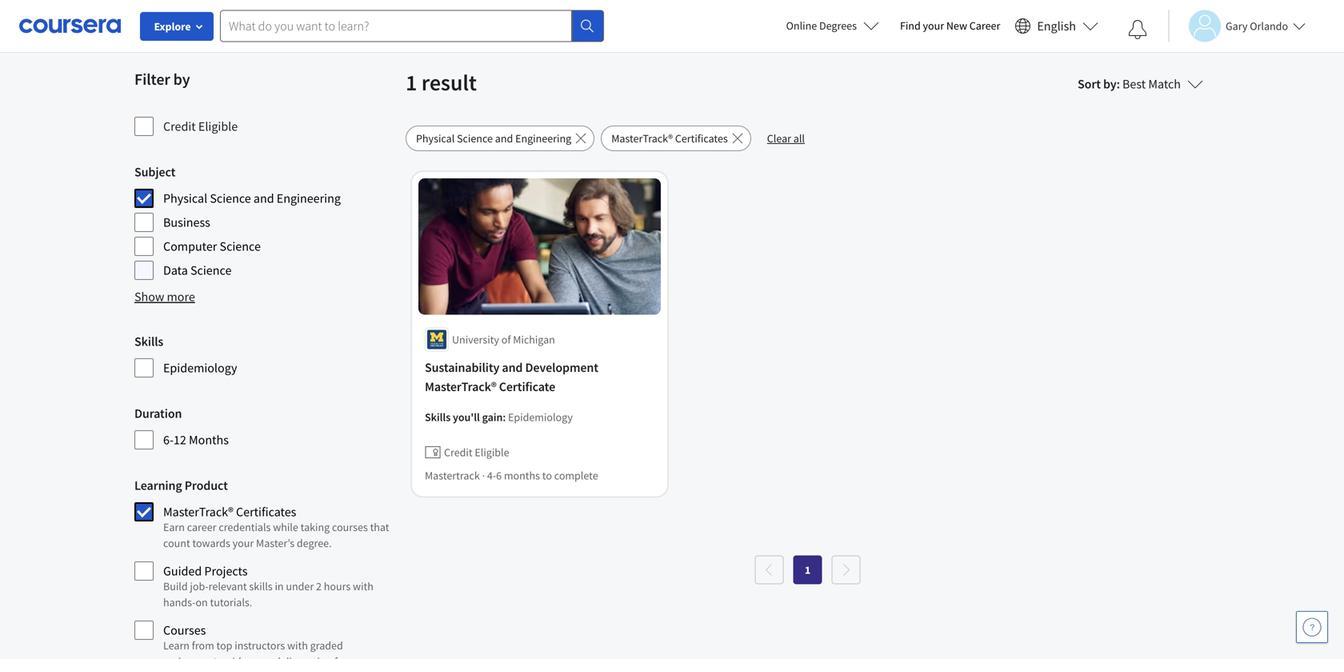 Task type: describe. For each thing, give the bounding box(es) containing it.
guided
[[163, 564, 202, 580]]

show
[[134, 289, 164, 305]]

1 vertical spatial credit eligible
[[444, 445, 510, 460]]

orlando
[[1251, 19, 1289, 33]]

result
[[422, 68, 477, 96]]

·
[[482, 469, 485, 483]]

discussion
[[283, 655, 332, 660]]

6-
[[163, 432, 174, 448]]

in
[[275, 580, 284, 594]]

show more
[[134, 289, 195, 305]]

development
[[525, 360, 599, 376]]

mastertrack · 4-6 months to complete
[[425, 469, 598, 483]]

gary orlando button
[[1169, 10, 1306, 42]]

online degrees
[[787, 18, 857, 33]]

physical science and engineering inside button
[[416, 131, 572, 146]]

1 for 1 result
[[406, 68, 417, 96]]

duration
[[134, 406, 182, 422]]

taking
[[301, 520, 330, 535]]

0 vertical spatial :
[[1117, 76, 1121, 92]]

forums.
[[335, 655, 371, 660]]

1 button
[[794, 556, 822, 585]]

by for sort
[[1104, 76, 1117, 92]]

gary orlando
[[1226, 19, 1289, 33]]

learn
[[163, 639, 190, 653]]

physical inside button
[[416, 131, 455, 146]]

show more button
[[134, 287, 195, 307]]

filter
[[134, 69, 170, 89]]

show notifications image
[[1129, 20, 1148, 39]]

guided projects
[[163, 564, 248, 580]]

learning product
[[134, 478, 228, 494]]

science down "computer science"
[[191, 263, 232, 279]]

science up data science
[[220, 239, 261, 255]]

online degrees button
[[774, 8, 892, 43]]

while
[[273, 520, 298, 535]]

find your new career
[[900, 18, 1001, 33]]

mastertrack® certificates inside 'learning product' "group"
[[163, 504, 296, 520]]

to
[[543, 469, 552, 483]]

help center image
[[1303, 618, 1322, 637]]

mastertrack® inside 'learning product' "group"
[[163, 504, 234, 520]]

and inside physical science and engineering button
[[495, 131, 513, 146]]

find your new career link
[[892, 16, 1009, 36]]

top
[[217, 639, 233, 653]]

relevant
[[209, 580, 247, 594]]

6-12 months
[[163, 432, 229, 448]]

gary
[[1226, 19, 1248, 33]]

under
[[286, 580, 314, 594]]

computer
[[163, 239, 217, 255]]

business
[[163, 215, 210, 231]]

with inside "learn from top instructors with graded assignments, videos, and discussion forums."
[[287, 639, 308, 653]]

all
[[794, 131, 805, 146]]

earn career credentials while taking courses that count towards your master's degree.
[[163, 520, 389, 551]]

certificate
[[499, 379, 556, 395]]

months
[[189, 432, 229, 448]]

michigan
[[513, 333, 555, 347]]

new
[[947, 18, 968, 33]]

coursera image
[[19, 13, 121, 39]]

credentials
[[219, 520, 271, 535]]

university
[[452, 333, 499, 347]]

1 horizontal spatial epidemiology
[[508, 410, 573, 425]]

skills for skills you'll gain : epidemiology
[[425, 410, 451, 425]]

mastertrack® inside sustainability and development mastertrack® certificate
[[425, 379, 497, 395]]

data science
[[163, 263, 232, 279]]

physical science and engineering button
[[406, 126, 595, 151]]

learning
[[134, 478, 182, 494]]

1 vertical spatial eligible
[[475, 445, 510, 460]]

certificates inside 'learning product' "group"
[[236, 504, 296, 520]]

mastertrack® certificates button
[[601, 126, 751, 151]]

mastertrack® certificates inside mastertrack® certificates button
[[612, 131, 728, 146]]

career
[[970, 18, 1001, 33]]

and inside subject group
[[254, 191, 274, 207]]

hours
[[324, 580, 351, 594]]

1 vertical spatial credit
[[444, 445, 473, 460]]

of
[[502, 333, 511, 347]]

subject
[[134, 164, 176, 180]]

assignments,
[[163, 655, 225, 660]]

product
[[185, 478, 228, 494]]

build
[[163, 580, 188, 594]]

towards
[[192, 536, 230, 551]]

match
[[1149, 76, 1182, 92]]



Task type: vqa. For each thing, say whether or not it's contained in the screenshot.
University
yes



Task type: locate. For each thing, give the bounding box(es) containing it.
sustainability
[[425, 360, 500, 376]]

0 horizontal spatial eligible
[[198, 118, 238, 134]]

certificates
[[675, 131, 728, 146], [236, 504, 296, 520]]

clear all button
[[758, 126, 815, 151]]

your inside earn career credentials while taking courses that count towards your master's degree.
[[233, 536, 254, 551]]

by right sort
[[1104, 76, 1117, 92]]

that
[[370, 520, 389, 535]]

12
[[174, 432, 186, 448]]

0 vertical spatial epidemiology
[[163, 360, 237, 376]]

0 vertical spatial engineering
[[516, 131, 572, 146]]

videos,
[[227, 655, 261, 660]]

computer science
[[163, 239, 261, 255]]

0 vertical spatial 1
[[406, 68, 417, 96]]

months
[[504, 469, 540, 483]]

epidemiology inside skills group
[[163, 360, 237, 376]]

1 vertical spatial skills
[[425, 410, 451, 425]]

0 vertical spatial mastertrack®
[[612, 131, 673, 146]]

best
[[1123, 76, 1146, 92]]

1 inside button
[[805, 563, 811, 577]]

skills inside group
[[134, 334, 163, 350]]

0 horizontal spatial by
[[173, 69, 190, 89]]

engineering
[[516, 131, 572, 146], [277, 191, 341, 207]]

build job-relevant skills in under 2 hours with hands-on tutorials.
[[163, 580, 374, 610]]

english
[[1038, 18, 1077, 34]]

data
[[163, 263, 188, 279]]

0 vertical spatial mastertrack® certificates
[[612, 131, 728, 146]]

1 horizontal spatial credit
[[444, 445, 473, 460]]

4-
[[487, 469, 496, 483]]

english button
[[1009, 0, 1105, 52]]

science
[[457, 131, 493, 146], [210, 191, 251, 207], [220, 239, 261, 255], [191, 263, 232, 279]]

count
[[163, 536, 190, 551]]

credit eligible
[[163, 118, 238, 134], [444, 445, 510, 460]]

1 vertical spatial mastertrack®
[[425, 379, 497, 395]]

by for filter
[[173, 69, 190, 89]]

epidemiology up the duration
[[163, 360, 237, 376]]

engineering inside subject group
[[277, 191, 341, 207]]

complete
[[555, 469, 598, 483]]

physical up business
[[163, 191, 207, 207]]

0 horizontal spatial credit eligible
[[163, 118, 238, 134]]

credit eligible up "·"
[[444, 445, 510, 460]]

degree.
[[297, 536, 332, 551]]

1 vertical spatial :
[[503, 410, 506, 425]]

0 vertical spatial eligible
[[198, 118, 238, 134]]

tutorials.
[[210, 596, 252, 610]]

1 horizontal spatial eligible
[[475, 445, 510, 460]]

physical
[[416, 131, 455, 146], [163, 191, 207, 207]]

epidemiology down certificate
[[508, 410, 573, 425]]

1 horizontal spatial credit eligible
[[444, 445, 510, 460]]

hands-
[[163, 596, 196, 610]]

skills down show
[[134, 334, 163, 350]]

physical science and engineering
[[416, 131, 572, 146], [163, 191, 341, 207]]

projects
[[204, 564, 248, 580]]

explore
[[154, 19, 191, 34]]

job-
[[190, 580, 209, 594]]

mastertrack® inside mastertrack® certificates button
[[612, 131, 673, 146]]

1
[[406, 68, 417, 96], [805, 563, 811, 577]]

0 horizontal spatial certificates
[[236, 504, 296, 520]]

1 vertical spatial 1
[[805, 563, 811, 577]]

eligible
[[198, 118, 238, 134], [475, 445, 510, 460]]

credit up mastertrack
[[444, 445, 473, 460]]

1 vertical spatial certificates
[[236, 504, 296, 520]]

more
[[167, 289, 195, 305]]

1 horizontal spatial mastertrack®
[[425, 379, 497, 395]]

1 horizontal spatial with
[[353, 580, 374, 594]]

credit eligible down filter by
[[163, 118, 238, 134]]

2 vertical spatial mastertrack®
[[163, 504, 234, 520]]

sort
[[1078, 76, 1101, 92]]

clear all
[[767, 131, 805, 146]]

1 horizontal spatial 1
[[805, 563, 811, 577]]

1 vertical spatial engineering
[[277, 191, 341, 207]]

your right "find"
[[923, 18, 945, 33]]

duration group
[[134, 404, 396, 451]]

earn
[[163, 520, 185, 535]]

0 horizontal spatial with
[[287, 639, 308, 653]]

credit down filter by
[[163, 118, 196, 134]]

0 vertical spatial skills
[[134, 334, 163, 350]]

0 horizontal spatial physical science and engineering
[[163, 191, 341, 207]]

What do you want to learn? text field
[[220, 10, 572, 42]]

physical science and engineering down result
[[416, 131, 572, 146]]

0 horizontal spatial 1
[[406, 68, 417, 96]]

certificates inside button
[[675, 131, 728, 146]]

certificates up master's
[[236, 504, 296, 520]]

courses
[[163, 623, 206, 639]]

1 vertical spatial physical
[[163, 191, 207, 207]]

mastertrack
[[425, 469, 480, 483]]

1 horizontal spatial skills
[[425, 410, 451, 425]]

1 vertical spatial your
[[233, 536, 254, 551]]

with right hours
[[353, 580, 374, 594]]

0 vertical spatial credit
[[163, 118, 196, 134]]

0 vertical spatial credit eligible
[[163, 118, 238, 134]]

science down result
[[457, 131, 493, 146]]

0 horizontal spatial skills
[[134, 334, 163, 350]]

courses
[[332, 520, 368, 535]]

and inside sustainability and development mastertrack® certificate
[[502, 360, 523, 376]]

learn from top instructors with graded assignments, videos, and discussion forums.
[[163, 639, 371, 660]]

0 vertical spatial certificates
[[675, 131, 728, 146]]

1 horizontal spatial mastertrack® certificates
[[612, 131, 728, 146]]

your
[[923, 18, 945, 33], [233, 536, 254, 551]]

with up discussion
[[287, 639, 308, 653]]

: left best
[[1117, 76, 1121, 92]]

1 vertical spatial with
[[287, 639, 308, 653]]

physical science and engineering inside subject group
[[163, 191, 341, 207]]

with inside build job-relevant skills in under 2 hours with hands-on tutorials.
[[353, 580, 374, 594]]

by
[[173, 69, 190, 89], [1104, 76, 1117, 92]]

0 vertical spatial with
[[353, 580, 374, 594]]

1 vertical spatial epidemiology
[[508, 410, 573, 425]]

clear
[[767, 131, 792, 146]]

0 horizontal spatial :
[[503, 410, 506, 425]]

1 horizontal spatial engineering
[[516, 131, 572, 146]]

2
[[316, 580, 322, 594]]

your down credentials on the bottom left of page
[[233, 536, 254, 551]]

on
[[196, 596, 208, 610]]

science inside button
[[457, 131, 493, 146]]

1 horizontal spatial by
[[1104, 76, 1117, 92]]

skills
[[249, 580, 273, 594]]

1 horizontal spatial :
[[1117, 76, 1121, 92]]

master's
[[256, 536, 295, 551]]

6
[[496, 469, 502, 483]]

degrees
[[820, 18, 857, 33]]

filter by
[[134, 69, 190, 89]]

1 horizontal spatial your
[[923, 18, 945, 33]]

:
[[1117, 76, 1121, 92], [503, 410, 506, 425]]

physical inside subject group
[[163, 191, 207, 207]]

1 horizontal spatial physical science and engineering
[[416, 131, 572, 146]]

sustainability and development mastertrack® certificate link
[[425, 358, 655, 397]]

sort by : best match
[[1078, 76, 1182, 92]]

1 for 1
[[805, 563, 811, 577]]

find
[[900, 18, 921, 33]]

physical science and engineering up "computer science"
[[163, 191, 341, 207]]

and inside "learn from top instructors with graded assignments, videos, and discussion forums."
[[263, 655, 281, 660]]

with
[[353, 580, 374, 594], [287, 639, 308, 653]]

learning product group
[[134, 476, 396, 660]]

0 horizontal spatial physical
[[163, 191, 207, 207]]

1 vertical spatial physical science and engineering
[[163, 191, 341, 207]]

certificates left clear
[[675, 131, 728, 146]]

skills you'll gain : epidemiology
[[425, 410, 573, 425]]

0 horizontal spatial credit
[[163, 118, 196, 134]]

0 vertical spatial your
[[923, 18, 945, 33]]

explore button
[[140, 12, 214, 41]]

: right you'll
[[503, 410, 506, 425]]

instructors
[[235, 639, 285, 653]]

1 vertical spatial mastertrack® certificates
[[163, 504, 296, 520]]

gain
[[482, 410, 503, 425]]

you'll
[[453, 410, 480, 425]]

engineering inside button
[[516, 131, 572, 146]]

career
[[187, 520, 217, 535]]

mastertrack®
[[612, 131, 673, 146], [425, 379, 497, 395], [163, 504, 234, 520]]

0 vertical spatial physical science and engineering
[[416, 131, 572, 146]]

1 result
[[406, 68, 477, 96]]

1 horizontal spatial certificates
[[675, 131, 728, 146]]

0 horizontal spatial epidemiology
[[163, 360, 237, 376]]

0 horizontal spatial mastertrack®
[[163, 504, 234, 520]]

subject group
[[134, 162, 396, 281]]

skills left you'll
[[425, 410, 451, 425]]

None search field
[[220, 10, 604, 42]]

2 horizontal spatial mastertrack®
[[612, 131, 673, 146]]

by right filter
[[173, 69, 190, 89]]

science up business
[[210, 191, 251, 207]]

0 vertical spatial physical
[[416, 131, 455, 146]]

1 horizontal spatial physical
[[416, 131, 455, 146]]

skills for skills
[[134, 334, 163, 350]]

graded
[[310, 639, 343, 653]]

skills group
[[134, 332, 396, 379]]

0 horizontal spatial your
[[233, 536, 254, 551]]

online
[[787, 18, 817, 33]]

from
[[192, 639, 214, 653]]

0 horizontal spatial engineering
[[277, 191, 341, 207]]

mastertrack® certificates
[[612, 131, 728, 146], [163, 504, 296, 520]]

physical down 1 result in the left of the page
[[416, 131, 455, 146]]

sustainability and development mastertrack® certificate
[[425, 360, 599, 395]]

0 horizontal spatial mastertrack® certificates
[[163, 504, 296, 520]]



